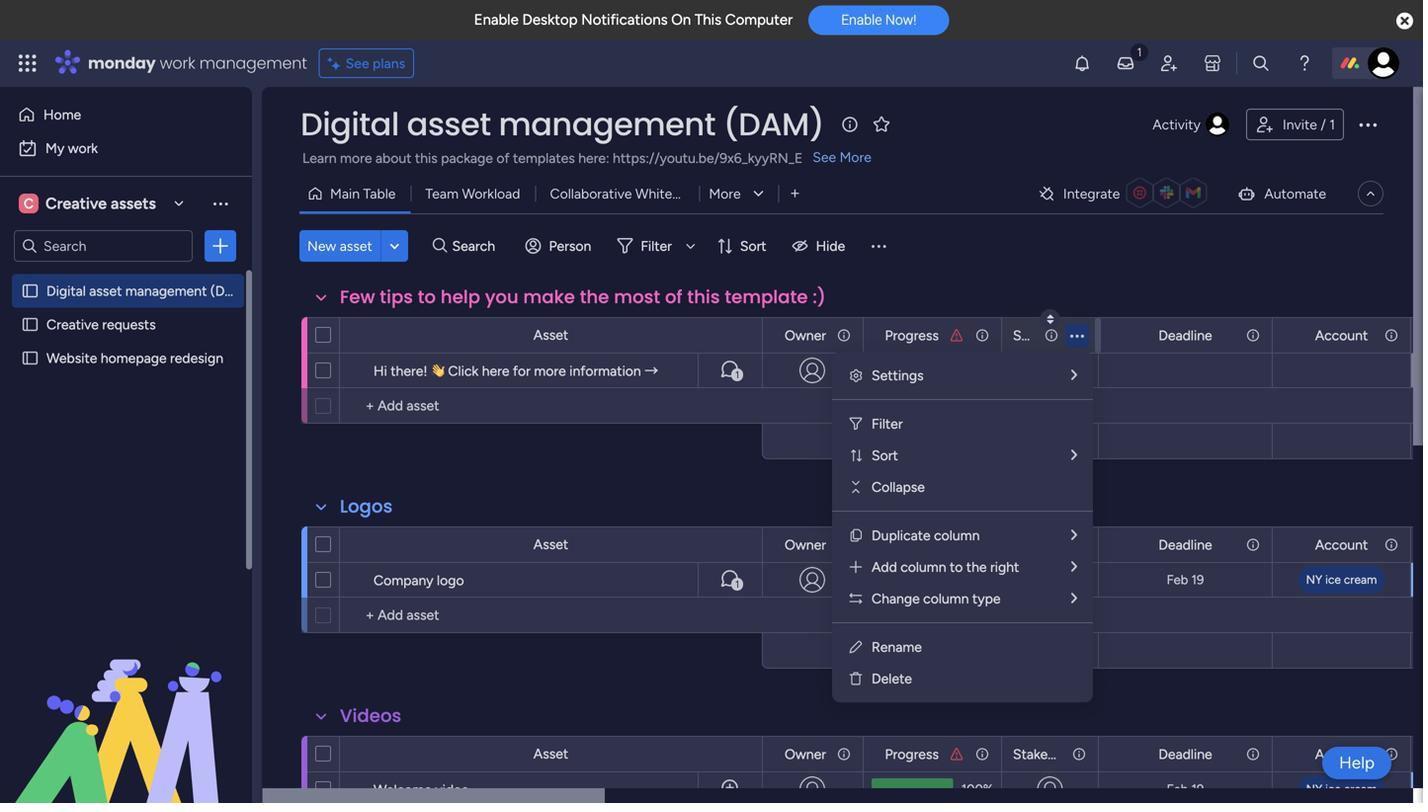 Task type: vqa. For each thing, say whether or not it's contained in the screenshot.
there!
yes



Task type: locate. For each thing, give the bounding box(es) containing it.
(dam)
[[724, 102, 825, 146], [210, 283, 251, 300]]

0 vertical spatial there's a configuration issue.
select which status columns will affect the progress calculation image
[[949, 537, 965, 553]]

delete image
[[848, 671, 864, 687]]

list box
[[0, 270, 252, 642]]

more down https://youtu.be/9x6_kyyrn_e
[[709, 185, 741, 202]]

welcome video
[[374, 782, 469, 799]]

1 1 button from the top
[[698, 353, 762, 389]]

0 vertical spatial account field
[[1311, 325, 1374, 347]]

0 vertical spatial column
[[934, 528, 980, 544]]

enable for enable desktop notifications on this computer
[[474, 11, 519, 29]]

work right monday
[[160, 52, 195, 74]]

here:
[[579, 150, 610, 167]]

1 cream from the top
[[1345, 573, 1378, 587]]

Stakehoders field
[[1009, 744, 1091, 766]]

filter button
[[609, 230, 703, 262]]

1 asset from the top
[[534, 327, 569, 344]]

table
[[363, 185, 396, 202]]

progress field up settings
[[880, 325, 944, 347]]

learn more about this package of templates here: https://youtu.be/9x6_kyyrn_e see more
[[303, 149, 872, 167]]

1 vertical spatial public board image
[[21, 315, 40, 334]]

3 progress field from the top
[[880, 744, 944, 766]]

the left "most"
[[580, 285, 610, 310]]

0 vertical spatial the
[[580, 285, 610, 310]]

click
[[448, 363, 479, 380]]

john smith image
[[1368, 47, 1400, 79]]

work for monday
[[160, 52, 195, 74]]

3 deadline from the top
[[1159, 747, 1213, 763]]

automate
[[1265, 185, 1327, 202]]

1 horizontal spatial see
[[813, 149, 837, 166]]

workspace selection element
[[19, 192, 159, 216]]

column down duplicate column at the bottom of the page
[[901, 559, 947, 576]]

to right tips
[[418, 285, 436, 310]]

2 1 button from the top
[[698, 563, 762, 598]]

0 vertical spatial see
[[346, 55, 369, 72]]

more up main table button
[[340, 150, 372, 167]]

3 account field from the top
[[1311, 744, 1374, 766]]

2 vertical spatial progress field
[[880, 744, 944, 766]]

1 vertical spatial ny
[[1307, 783, 1323, 797]]

1 horizontal spatial enable
[[842, 12, 882, 28]]

1 image
[[1131, 41, 1149, 63]]

0 vertical spatial owner field
[[780, 325, 832, 347]]

activity button
[[1145, 109, 1239, 140]]

search everything image
[[1252, 53, 1272, 73]]

0 horizontal spatial of
[[497, 150, 510, 167]]

progress field for there's a configuration issue.
select which status columns will affect the progress calculation icon
[[880, 325, 944, 347]]

0 vertical spatial digital
[[301, 102, 399, 146]]

1 horizontal spatial this
[[688, 285, 720, 310]]

main table button
[[300, 178, 411, 210]]

see inside the learn more about this package of templates here: https://youtu.be/9x6_kyyrn_e see more
[[813, 149, 837, 166]]

1 vertical spatial owner field
[[780, 534, 832, 556]]

1 deadline field from the top
[[1154, 325, 1218, 347]]

deadline for 2nd deadline field from the top
[[1159, 537, 1213, 554]]

settings
[[872, 367, 924, 384]]

1 owner field from the top
[[780, 325, 832, 347]]

options image
[[1357, 113, 1380, 136], [211, 236, 230, 256]]

2 vertical spatial deadline field
[[1154, 744, 1218, 766]]

1 deadline from the top
[[1159, 327, 1213, 344]]

show board description image
[[839, 115, 862, 134]]

0 vertical spatial 19
[[1192, 573, 1205, 588]]

0 vertical spatial feb 19
[[1167, 573, 1205, 588]]

of right package
[[497, 150, 510, 167]]

monday
[[88, 52, 156, 74]]

2 account from the top
[[1316, 537, 1369, 554]]

creative right workspace icon
[[45, 194, 107, 213]]

1 vertical spatial to
[[950, 559, 963, 576]]

2 vertical spatial column
[[924, 591, 969, 608]]

1 horizontal spatial work
[[160, 52, 195, 74]]

to left %
[[950, 559, 963, 576]]

1 ice from the top
[[1326, 573, 1342, 587]]

change
[[872, 591, 920, 608]]

work right my
[[68, 140, 98, 157]]

redesign
[[170, 350, 224, 367]]

this down arrow down image
[[688, 285, 720, 310]]

2 19 from the top
[[1192, 782, 1205, 798]]

0 vertical spatial this
[[415, 150, 438, 167]]

hide
[[816, 238, 846, 255]]

0 vertical spatial asset
[[534, 327, 569, 344]]

1 vertical spatial list arrow image
[[1072, 529, 1078, 543]]

0 vertical spatial deadline
[[1159, 327, 1213, 344]]

0 horizontal spatial filter
[[641, 238, 672, 255]]

website
[[46, 350, 97, 367]]

progress up the add
[[885, 537, 939, 554]]

enable
[[474, 11, 519, 29], [842, 12, 882, 28]]

0 horizontal spatial more
[[709, 185, 741, 202]]

work inside 'option'
[[68, 140, 98, 157]]

2 ice from the top
[[1326, 783, 1342, 797]]

2 public board image from the top
[[21, 315, 40, 334]]

automate button
[[1229, 178, 1335, 210]]

1 progress from the top
[[885, 327, 939, 344]]

2 deadline from the top
[[1159, 537, 1213, 554]]

0 vertical spatial creative
[[45, 194, 107, 213]]

change column type image
[[848, 591, 864, 607]]

1 horizontal spatial digital asset management (dam)
[[301, 102, 825, 146]]

my
[[45, 140, 64, 157]]

deadline for 1st deadline field
[[1159, 327, 1213, 344]]

2 horizontal spatial asset
[[407, 102, 491, 146]]

this inside the learn more about this package of templates here: https://youtu.be/9x6_kyyrn_e see more
[[415, 150, 438, 167]]

sort up template
[[740, 238, 767, 255]]

list arrow image
[[1072, 368, 1078, 383], [1072, 529, 1078, 543], [1072, 560, 1078, 574]]

1 button
[[698, 353, 762, 389], [698, 563, 762, 598]]

2 vertical spatial list arrow image
[[1072, 560, 1078, 574]]

progress field for 1st there's a configuration issue.
select which status columns will affect the progress calculation image from the top of the page
[[880, 534, 944, 556]]

1 progress field from the top
[[880, 325, 944, 347]]

progress field up the add
[[880, 534, 944, 556]]

see left the plans
[[346, 55, 369, 72]]

cream
[[1345, 573, 1378, 587], [1345, 783, 1378, 797]]

1 vertical spatial work
[[68, 140, 98, 157]]

creative inside list box
[[46, 316, 99, 333]]

2 progress field from the top
[[880, 534, 944, 556]]

0 horizontal spatial work
[[68, 140, 98, 157]]

1 vertical spatial column
[[901, 559, 947, 576]]

2 deadline field from the top
[[1154, 534, 1218, 556]]

hi there!   👋  click here for more information  →
[[374, 363, 659, 380]]

column for add
[[901, 559, 947, 576]]

1 owner from the top
[[785, 327, 827, 344]]

1 vertical spatial progress
[[885, 537, 939, 554]]

1 vertical spatial progress field
[[880, 534, 944, 556]]

1 horizontal spatial of
[[665, 285, 683, 310]]

activity
[[1153, 116, 1201, 133]]

1
[[1330, 116, 1336, 133], [736, 369, 740, 381], [736, 579, 740, 591]]

:)
[[813, 285, 826, 310]]

0 vertical spatial account
[[1316, 327, 1369, 344]]

this
[[415, 150, 438, 167], [688, 285, 720, 310]]

1 vertical spatial list arrow image
[[1072, 592, 1078, 606]]

person
[[549, 238, 592, 255]]

0 vertical spatial 1
[[1330, 116, 1336, 133]]

of right "most"
[[665, 285, 683, 310]]

0 vertical spatial sort
[[740, 238, 767, 255]]

notifications
[[582, 11, 668, 29]]

owner for second 'owner' field from the bottom of the page
[[785, 537, 827, 554]]

public board image for creative requests
[[21, 315, 40, 334]]

owner for first 'owner' field from the top of the page
[[785, 327, 827, 344]]

invite / 1
[[1283, 116, 1336, 133]]

enable now! button
[[809, 5, 950, 35]]

delete
[[872, 671, 913, 688]]

1 vertical spatial 1 button
[[698, 563, 762, 598]]

package
[[441, 150, 493, 167]]

2 list arrow image from the top
[[1072, 529, 1078, 543]]

3 list arrow image from the top
[[1072, 560, 1078, 574]]

1 button for company logo
[[698, 563, 762, 598]]

1 19 from the top
[[1192, 573, 1205, 588]]

0 vertical spatial ny ice cream
[[1307, 573, 1378, 587]]

1 list arrow image from the top
[[1072, 368, 1078, 383]]

Deadline field
[[1154, 325, 1218, 347], [1154, 534, 1218, 556], [1154, 744, 1218, 766]]

filter
[[641, 238, 672, 255], [872, 416, 903, 433]]

1 vertical spatial account field
[[1311, 534, 1374, 556]]

1 horizontal spatial (dam)
[[724, 102, 825, 146]]

0 vertical spatial (dam)
[[724, 102, 825, 146]]

asset up package
[[407, 102, 491, 146]]

see
[[346, 55, 369, 72], [813, 149, 837, 166]]

column information image
[[837, 328, 852, 344], [975, 328, 991, 344], [975, 537, 991, 553], [1072, 537, 1088, 553], [1246, 537, 1262, 553], [1384, 537, 1400, 553], [975, 747, 991, 763], [1072, 747, 1088, 763]]

1 list arrow image from the top
[[1072, 448, 1078, 463]]

0 horizontal spatial options image
[[211, 236, 230, 256]]

2 vertical spatial management
[[125, 283, 207, 300]]

1 vertical spatial feb
[[1167, 782, 1189, 798]]

2 list arrow image from the top
[[1072, 592, 1078, 606]]

progress field down delete
[[880, 744, 944, 766]]

0 horizontal spatial this
[[415, 150, 438, 167]]

deadline for 1st deadline field from the bottom
[[1159, 747, 1213, 763]]

1 for hi there!   👋  click here for more information  →
[[736, 369, 740, 381]]

options image right "/"
[[1357, 113, 1380, 136]]

1 there's a configuration issue.
select which status columns will affect the progress calculation image from the top
[[949, 537, 965, 553]]

lottie animation image
[[0, 604, 252, 804]]

there's a configuration issue.
select which status columns will affect the progress calculation image
[[949, 328, 965, 344]]

asset up creative requests
[[89, 283, 122, 300]]

1 vertical spatial the
[[967, 559, 987, 576]]

the left right
[[967, 559, 987, 576]]

c
[[24, 195, 34, 212]]

0 horizontal spatial asset
[[89, 283, 122, 300]]

option
[[0, 273, 252, 277]]

more down show board description "image"
[[840, 149, 872, 166]]

there's a configuration issue.
select which status columns will affect the progress calculation image up the add column to the right
[[949, 537, 965, 553]]

1 vertical spatial see
[[813, 149, 837, 166]]

1 vertical spatial 19
[[1192, 782, 1205, 798]]

None field
[[1009, 325, 1039, 347]]

ny ice cream
[[1307, 573, 1378, 587], [1307, 783, 1378, 797]]

1 vertical spatial creative
[[46, 316, 99, 333]]

0 vertical spatial more
[[340, 150, 372, 167]]

digital asset management (dam) up 'templates'
[[301, 102, 825, 146]]

angle down image
[[390, 239, 400, 254]]

filter left arrow down image
[[641, 238, 672, 255]]

2 vertical spatial account field
[[1311, 744, 1374, 766]]

duplicate column image
[[848, 528, 864, 544]]

progress down delete
[[885, 747, 939, 763]]

digital asset management (dam)
[[301, 102, 825, 146], [46, 283, 251, 300]]

Logos field
[[335, 494, 398, 520]]

2 vertical spatial asset
[[534, 746, 569, 763]]

0 vertical spatial list arrow image
[[1072, 368, 1078, 383]]

workspace options image
[[211, 194, 230, 213]]

person button
[[518, 230, 603, 262]]

see plans
[[346, 55, 406, 72]]

(dam) up redesign on the top left
[[210, 283, 251, 300]]

sort asc image
[[1048, 313, 1054, 325]]

1 vertical spatial digital
[[46, 283, 86, 300]]

asset right the new at top
[[340, 238, 373, 255]]

1 vertical spatial of
[[665, 285, 683, 310]]

creative inside workspace selection element
[[45, 194, 107, 213]]

this inside "field"
[[688, 285, 720, 310]]

2 owner from the top
[[785, 537, 827, 554]]

public board image
[[21, 282, 40, 301], [21, 315, 40, 334]]

sort image
[[848, 448, 864, 464]]

owner
[[785, 327, 827, 344], [785, 537, 827, 554], [785, 747, 827, 763]]

dapulse close image
[[1397, 11, 1414, 32]]

stakehoders inside stakehoders field
[[1014, 747, 1091, 763]]

1 vertical spatial owner
[[785, 537, 827, 554]]

1 vertical spatial sort
[[872, 447, 899, 464]]

1 vertical spatial stakehoders
[[1014, 747, 1091, 763]]

creative for creative requests
[[46, 316, 99, 333]]

column
[[934, 528, 980, 544], [901, 559, 947, 576], [924, 591, 969, 608]]

progress
[[885, 327, 939, 344], [885, 537, 939, 554], [885, 747, 939, 763]]

digital up learn
[[301, 102, 399, 146]]

creative for creative assets
[[45, 194, 107, 213]]

2 vertical spatial deadline
[[1159, 747, 1213, 763]]

more inside the learn more about this package of templates here: https://youtu.be/9x6_kyyrn_e see more
[[340, 150, 372, 167]]

digital asset management (dam) up requests
[[46, 283, 251, 300]]

1 public board image from the top
[[21, 282, 40, 301]]

information
[[570, 363, 641, 380]]

0 vertical spatial stakehoders
[[1014, 537, 1091, 554]]

creative up website
[[46, 316, 99, 333]]

2 stakehoders from the top
[[1014, 747, 1091, 763]]

0 horizontal spatial more
[[340, 150, 372, 167]]

column up the add column to the right
[[934, 528, 980, 544]]

column down the add column to the right
[[924, 591, 969, 608]]

0 vertical spatial ice
[[1326, 573, 1342, 587]]

1 vertical spatial there's a configuration issue.
select which status columns will affect the progress calculation image
[[949, 747, 965, 763]]

1 vertical spatial deadline
[[1159, 537, 1213, 554]]

2 feb 19 from the top
[[1167, 782, 1205, 798]]

to inside "field"
[[418, 285, 436, 310]]

2 ny from the top
[[1307, 783, 1323, 797]]

0 vertical spatial feb
[[1167, 573, 1189, 588]]

1 vertical spatial cream
[[1345, 783, 1378, 797]]

1 horizontal spatial more
[[840, 149, 872, 166]]

sort right sort icon
[[872, 447, 899, 464]]

0 vertical spatial more
[[840, 149, 872, 166]]

0 vertical spatial filter
[[641, 238, 672, 255]]

computer
[[726, 11, 793, 29]]

1 vertical spatial 1
[[736, 369, 740, 381]]

see up hide popup button
[[813, 149, 837, 166]]

0 vertical spatial 1 button
[[698, 353, 762, 389]]

(dam) up add view icon
[[724, 102, 825, 146]]

enable left desktop at the top left of the page
[[474, 11, 519, 29]]

1 ny ice cream from the top
[[1307, 573, 1378, 587]]

0 vertical spatial deadline field
[[1154, 325, 1218, 347]]

2 feb from the top
[[1167, 782, 1189, 798]]

plans
[[373, 55, 406, 72]]

settings image
[[848, 368, 864, 384]]

filter right filter icon in the bottom right of the page
[[872, 416, 903, 433]]

digital up creative requests
[[46, 283, 86, 300]]

1 vertical spatial deadline field
[[1154, 534, 1218, 556]]

assets
[[111, 194, 156, 213]]

asset for few tips to help you make the most of this template :)
[[534, 327, 569, 344]]

3 owner from the top
[[785, 747, 827, 763]]

Search in workspace field
[[42, 235, 165, 258]]

1 vertical spatial ice
[[1326, 783, 1342, 797]]

3 asset from the top
[[534, 746, 569, 763]]

invite members image
[[1160, 53, 1180, 73]]

sort desc image
[[1048, 313, 1054, 325]]

enable inside button
[[842, 12, 882, 28]]

1 vertical spatial options image
[[211, 236, 230, 256]]

collapse board header image
[[1364, 186, 1379, 202]]

1 horizontal spatial filter
[[872, 416, 903, 433]]

2 owner field from the top
[[780, 534, 832, 556]]

column for change
[[924, 591, 969, 608]]

templates
[[513, 150, 575, 167]]

1 vertical spatial account
[[1316, 537, 1369, 554]]

creative requests
[[46, 316, 156, 333]]

Progress field
[[880, 325, 944, 347], [880, 534, 944, 556], [880, 744, 944, 766]]

2 account field from the top
[[1311, 534, 1374, 556]]

0 vertical spatial work
[[160, 52, 195, 74]]

home
[[44, 106, 81, 123]]

new asset button
[[300, 230, 381, 262]]

list arrow image
[[1072, 448, 1078, 463], [1072, 592, 1078, 606]]

creative
[[45, 194, 107, 213], [46, 316, 99, 333]]

this right about
[[415, 150, 438, 167]]

1 horizontal spatial asset
[[340, 238, 373, 255]]

deadline
[[1159, 327, 1213, 344], [1159, 537, 1213, 554], [1159, 747, 1213, 763]]

enable now!
[[842, 12, 917, 28]]

sort
[[740, 238, 767, 255], [872, 447, 899, 464]]

1 enable from the left
[[474, 11, 519, 29]]

requests
[[102, 316, 156, 333]]

3 deadline field from the top
[[1154, 744, 1218, 766]]

list arrow image for settings
[[1072, 368, 1078, 383]]

there's a configuration issue.
select which status columns will affect the progress calculation image left stakehoders field
[[949, 747, 965, 763]]

0 vertical spatial progress field
[[880, 325, 944, 347]]

update feed image
[[1116, 53, 1136, 73]]

enable left now!
[[842, 12, 882, 28]]

2 asset from the top
[[534, 536, 569, 553]]

feb 19
[[1167, 573, 1205, 588], [1167, 782, 1205, 798]]

1 for company logo
[[736, 579, 740, 591]]

workspace image
[[19, 193, 39, 215]]

0 vertical spatial to
[[418, 285, 436, 310]]

2 enable from the left
[[842, 12, 882, 28]]

Owner field
[[780, 325, 832, 347], [780, 534, 832, 556], [780, 744, 832, 766]]

progress up settings
[[885, 327, 939, 344]]

0 horizontal spatial digital
[[46, 283, 86, 300]]

Account field
[[1311, 325, 1374, 347], [1311, 534, 1374, 556], [1311, 744, 1374, 766]]

more right for
[[534, 363, 566, 380]]

asset
[[534, 327, 569, 344], [534, 536, 569, 553], [534, 746, 569, 763]]

options image down the workspace options "image"
[[211, 236, 230, 256]]

add to favorites image
[[872, 114, 892, 134]]

1 vertical spatial feb 19
[[1167, 782, 1205, 798]]

stakehoders
[[1014, 537, 1091, 554], [1014, 747, 1091, 763]]

add column to the right image
[[848, 560, 864, 575]]

2 ny ice cream from the top
[[1307, 783, 1378, 797]]

public board image for digital asset management (dam)
[[21, 282, 40, 301]]

of inside "field"
[[665, 285, 683, 310]]

lottie animation element
[[0, 604, 252, 804]]

1 vertical spatial more
[[534, 363, 566, 380]]

1 horizontal spatial digital
[[301, 102, 399, 146]]

1 horizontal spatial the
[[967, 559, 987, 576]]

account
[[1316, 327, 1369, 344], [1316, 537, 1369, 554], [1316, 747, 1369, 763]]

column information image
[[1044, 328, 1060, 344], [1246, 328, 1262, 344], [1384, 328, 1400, 344], [837, 537, 852, 553], [837, 747, 852, 763], [1246, 747, 1262, 763], [1384, 747, 1400, 763]]

2 vertical spatial owner field
[[780, 744, 832, 766]]

there's a configuration issue.
select which status columns will affect the progress calculation image
[[949, 537, 965, 553], [949, 747, 965, 763]]

2 vertical spatial progress
[[885, 747, 939, 763]]



Task type: describe. For each thing, give the bounding box(es) containing it.
website homepage redesign
[[46, 350, 224, 367]]

v2 search image
[[433, 235, 447, 257]]

creative assets
[[45, 194, 156, 213]]

few tips to help you make the most of this template :)
[[340, 285, 826, 310]]

1 horizontal spatial more
[[534, 363, 566, 380]]

asset inside button
[[340, 238, 373, 255]]

type
[[973, 591, 1001, 608]]

column for duplicate
[[934, 528, 980, 544]]

1 horizontal spatial options image
[[1357, 113, 1380, 136]]

rename image
[[848, 640, 864, 656]]

list arrow image for duplicate column
[[1072, 529, 1078, 543]]

monday marketplace image
[[1203, 53, 1223, 73]]

most
[[614, 285, 661, 310]]

home link
[[12, 99, 240, 131]]

add view image
[[791, 187, 800, 201]]

more inside more 'button'
[[709, 185, 741, 202]]

list arrow image for change column type
[[1072, 592, 1078, 606]]

+ Add asset text field
[[350, 604, 753, 628]]

2 vertical spatial asset
[[89, 283, 122, 300]]

new asset
[[308, 238, 373, 255]]

video
[[435, 782, 469, 799]]

%
[[984, 573, 994, 588]]

rename
[[872, 639, 922, 656]]

Search field
[[447, 232, 507, 260]]

logos
[[340, 494, 393, 520]]

collaborative whiteboard
[[550, 185, 709, 202]]

about
[[376, 150, 412, 167]]

public board image
[[21, 349, 40, 368]]

1 vertical spatial (dam)
[[210, 283, 251, 300]]

invite
[[1283, 116, 1318, 133]]

1 feb from the top
[[1167, 573, 1189, 588]]

see plans button
[[319, 48, 414, 78]]

→
[[645, 363, 659, 380]]

100 %
[[962, 573, 994, 588]]

notifications image
[[1073, 53, 1093, 73]]

100
[[962, 573, 984, 588]]

menu image
[[869, 236, 889, 256]]

sort button
[[709, 230, 779, 262]]

add
[[872, 559, 898, 576]]

collapse image
[[848, 480, 864, 495]]

duplicate
[[872, 528, 931, 544]]

3 progress from the top
[[885, 747, 939, 763]]

few
[[340, 285, 375, 310]]

0 vertical spatial digital asset management (dam)
[[301, 102, 825, 146]]

template
[[725, 285, 808, 310]]

my work link
[[12, 132, 240, 164]]

desktop
[[523, 11, 578, 29]]

2 cream from the top
[[1345, 783, 1378, 797]]

3 account from the top
[[1316, 747, 1369, 763]]

new
[[308, 238, 336, 255]]

1 feb 19 from the top
[[1167, 573, 1205, 588]]

collapse
[[872, 479, 925, 496]]

enable desktop notifications on this computer
[[474, 11, 793, 29]]

enable for enable now!
[[842, 12, 882, 28]]

list box containing digital asset management (dam)
[[0, 270, 252, 642]]

2 there's a configuration issue.
select which status columns will affect the progress calculation image from the top
[[949, 747, 965, 763]]

videos
[[340, 704, 402, 729]]

the inside "field"
[[580, 285, 610, 310]]

progress field for second there's a configuration issue.
select which status columns will affect the progress calculation image from the top
[[880, 744, 944, 766]]

1 inside invite / 1 button
[[1330, 116, 1336, 133]]

work for my
[[68, 140, 98, 157]]

now!
[[886, 12, 917, 28]]

help
[[441, 285, 481, 310]]

owner for 3rd 'owner' field
[[785, 747, 827, 763]]

hide button
[[785, 230, 857, 262]]

monday work management
[[88, 52, 307, 74]]

company logo
[[374, 573, 464, 589]]

1 button for hi there!   👋  click here for more information  →
[[698, 353, 762, 389]]

/
[[1321, 116, 1327, 133]]

list arrow image for add column to the right
[[1072, 560, 1078, 574]]

asset for logos
[[534, 536, 569, 553]]

logo
[[437, 573, 464, 589]]

you
[[485, 285, 519, 310]]

hi
[[374, 363, 387, 380]]

3 owner field from the top
[[780, 744, 832, 766]]

filter inside popup button
[[641, 238, 672, 255]]

digital inside list box
[[46, 283, 86, 300]]

team workload
[[426, 185, 521, 202]]

1 vertical spatial filter
[[872, 416, 903, 433]]

+ Add asset text field
[[350, 395, 753, 418]]

0 vertical spatial asset
[[407, 102, 491, 146]]

of inside the learn more about this package of templates here: https://youtu.be/9x6_kyyrn_e see more
[[497, 150, 510, 167]]

Videos field
[[335, 704, 407, 730]]

1 account from the top
[[1316, 327, 1369, 344]]

main
[[330, 185, 360, 202]]

main table
[[330, 185, 396, 202]]

this
[[695, 11, 722, 29]]

team workload button
[[411, 178, 535, 210]]

on
[[672, 11, 691, 29]]

there!
[[391, 363, 428, 380]]

1 vertical spatial management
[[499, 102, 716, 146]]

my work
[[45, 140, 98, 157]]

collaborative whiteboard button
[[535, 178, 709, 210]]

company
[[374, 573, 434, 589]]

management inside list box
[[125, 283, 207, 300]]

integrate button
[[1030, 173, 1222, 215]]

change column type
[[872, 591, 1001, 608]]

whiteboard
[[636, 185, 709, 202]]

1 stakehoders from the top
[[1014, 537, 1091, 554]]

0 vertical spatial management
[[199, 52, 307, 74]]

more button
[[700, 178, 779, 210]]

Digital asset management (DAM) field
[[296, 102, 830, 146]]

list arrow image for sort
[[1072, 448, 1078, 463]]

collaborative
[[550, 185, 632, 202]]

to for column
[[950, 559, 963, 576]]

right
[[991, 559, 1020, 576]]

for
[[513, 363, 531, 380]]

0 horizontal spatial digital asset management (dam)
[[46, 283, 251, 300]]

select product image
[[18, 53, 38, 73]]

workload
[[462, 185, 521, 202]]

2 progress from the top
[[885, 537, 939, 554]]

1 ny from the top
[[1307, 573, 1323, 587]]

my work option
[[12, 132, 240, 164]]

help button
[[1323, 748, 1392, 780]]

homepage
[[101, 350, 167, 367]]

team
[[426, 185, 459, 202]]

welcome
[[374, 782, 432, 799]]

1 horizontal spatial sort
[[872, 447, 899, 464]]

see more link
[[811, 147, 874, 167]]

add column to the right
[[872, 559, 1020, 576]]

more inside the learn more about this package of templates here: https://youtu.be/9x6_kyyrn_e see more
[[840, 149, 872, 166]]

1 account field from the top
[[1311, 325, 1374, 347]]

asset for videos
[[534, 746, 569, 763]]

to for tips
[[418, 285, 436, 310]]

https://youtu.be/9x6_kyyrn_e
[[613, 150, 803, 167]]

arrow down image
[[679, 234, 703, 258]]

help image
[[1295, 53, 1315, 73]]

see inside button
[[346, 55, 369, 72]]

invite / 1 button
[[1247, 109, 1345, 140]]

Few tips to help you make the most of this template :) field
[[335, 285, 831, 310]]

make
[[524, 285, 575, 310]]

sort inside popup button
[[740, 238, 767, 255]]

home option
[[12, 99, 240, 131]]

here
[[482, 363, 510, 380]]

filter image
[[848, 416, 864, 432]]

tips
[[380, 285, 413, 310]]

👋
[[431, 363, 445, 380]]



